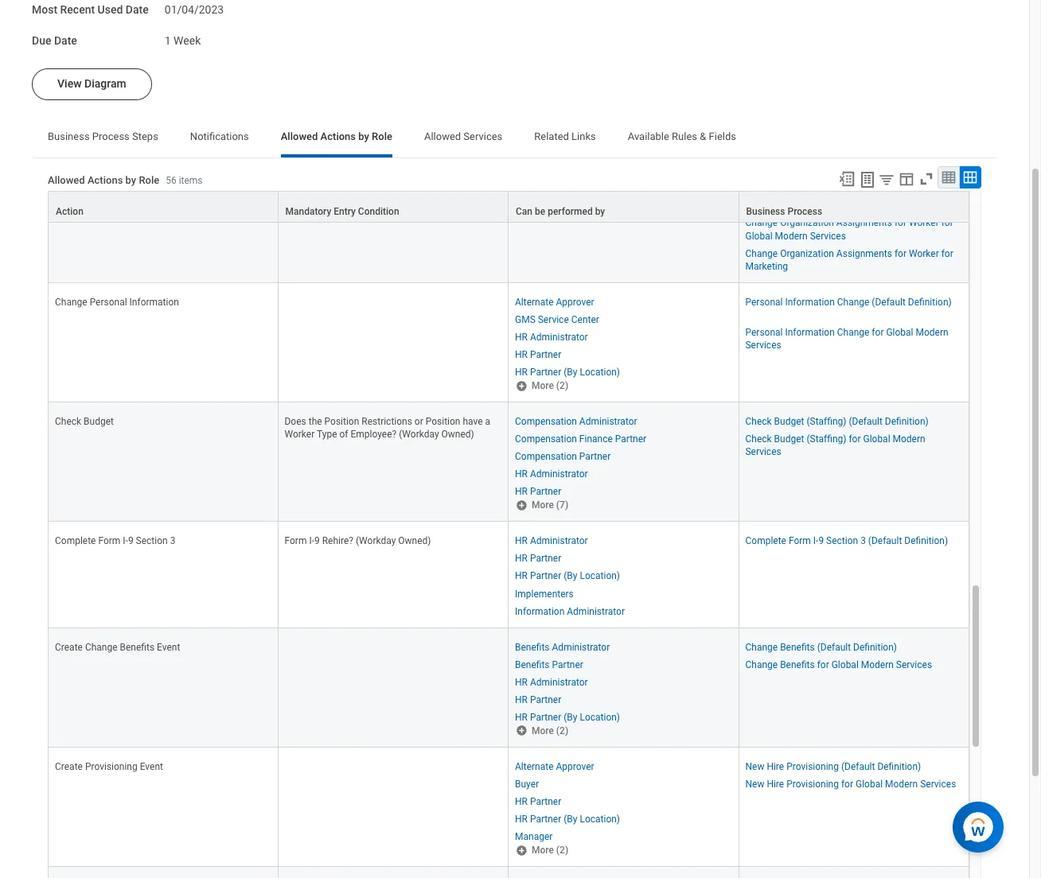 Task type: locate. For each thing, give the bounding box(es) containing it.
implementers
[[515, 589, 574, 600]]

0 vertical spatial (staffing)
[[807, 416, 847, 428]]

1 9 from the left
[[128, 536, 133, 547]]

budget inside the check budget (staffing) for global modern services
[[774, 434, 804, 445]]

alternate for buyer
[[515, 762, 554, 773]]

0 horizontal spatial owned)
[[398, 536, 431, 547]]

0 vertical spatial by
[[358, 130, 369, 142]]

1 vertical spatial alternate
[[515, 762, 554, 773]]

row containing create change benefits event
[[48, 629, 970, 748]]

hr partner link down related
[[515, 194, 561, 208]]

complete for complete form i-9 section 3 (default definition)
[[746, 536, 787, 547]]

2 assignments from the top
[[837, 218, 892, 229]]

administrator for 3rd hr administrator link from the bottom
[[530, 469, 588, 480]]

hr administrator down benefits partner
[[515, 677, 588, 688]]

1 vertical spatial alternate approver link
[[515, 759, 594, 773]]

2 hr from the top
[[515, 332, 528, 343]]

hr administrator for 3rd hr administrator link from the bottom
[[515, 469, 588, 480]]

1 horizontal spatial by
[[358, 130, 369, 142]]

1 i- from the left
[[123, 536, 128, 547]]

check budget (staffing) (default definition) link
[[746, 413, 929, 428]]

services
[[464, 130, 503, 142], [810, 231, 846, 242], [746, 340, 782, 351], [746, 447, 782, 458], [896, 660, 932, 671], [920, 779, 956, 791]]

business process
[[746, 206, 822, 217]]

1 horizontal spatial section
[[826, 536, 858, 547]]

1 horizontal spatial i-
[[309, 536, 314, 547]]

role for allowed actions by role
[[372, 130, 392, 142]]

1 vertical spatial owned)
[[398, 536, 431, 547]]

global for new hire provisioning for global modern services
[[856, 779, 883, 791]]

1 horizontal spatial owned)
[[441, 429, 474, 440]]

row containing check budget
[[48, 403, 970, 522]]

hr administrator link down service
[[515, 329, 588, 343]]

modern inside the check budget (staffing) for global modern services
[[893, 434, 926, 445]]

form i-9 rehire? (workday owned)
[[285, 536, 431, 547]]

1 vertical spatial actions
[[87, 174, 123, 186]]

global down check budget (staffing) (default definition)
[[863, 434, 890, 445]]

performed
[[548, 206, 593, 217]]

more (2) button for benefits
[[515, 725, 570, 738]]

0 vertical spatial organization
[[780, 187, 834, 198]]

2 alternate approver from the top
[[515, 762, 594, 773]]

approver
[[556, 297, 594, 308], [556, 762, 594, 773]]

hr administrator link
[[515, 329, 588, 343], [515, 466, 588, 480], [515, 533, 588, 547], [515, 674, 588, 688]]

0 horizontal spatial process
[[92, 130, 130, 142]]

new
[[746, 762, 765, 773], [746, 779, 765, 791]]

by left 56
[[125, 174, 136, 186]]

more inside 'dropdown button'
[[532, 500, 554, 511]]

(staffing) inside the check budget (staffing) for global modern services
[[807, 434, 847, 445]]

(default for provisioning
[[841, 762, 875, 773]]

3 for complete form i-9 section 3 (default definition)
[[861, 536, 866, 547]]

actions up mandatory entry condition
[[321, 130, 356, 142]]

export to worksheets image
[[858, 170, 877, 189]]

2 vertical spatial compensation
[[515, 452, 577, 463]]

2 approver from the top
[[556, 762, 594, 773]]

hr partner (by location) link up implementers link
[[515, 568, 620, 582]]

administrator down compensation partner
[[530, 469, 588, 480]]

hr partner (by location) link up compensation administrator link
[[515, 364, 620, 378]]

0 vertical spatial (2)
[[556, 381, 569, 392]]

more down manager
[[532, 846, 554, 857]]

2 alternate approver link from the top
[[515, 759, 594, 773]]

4 hr administrator from the top
[[515, 677, 588, 688]]

0 horizontal spatial by
[[125, 174, 136, 186]]

1 alternate approver link from the top
[[515, 294, 594, 308]]

(staffing) for for
[[807, 434, 847, 445]]

hr partner
[[515, 197, 561, 208], [515, 350, 561, 361], [515, 487, 561, 498], [515, 554, 561, 565], [515, 695, 561, 706], [515, 797, 561, 808]]

role up mandatory entry condition popup button
[[372, 130, 392, 142]]

4 (by from the top
[[564, 815, 578, 826]]

2 hr partner link from the top
[[515, 346, 561, 361]]

0 horizontal spatial business
[[48, 130, 90, 142]]

check inside the check budget (staffing) for global modern services
[[746, 434, 772, 445]]

section for complete form i-9 section 3
[[136, 536, 168, 547]]

2 vertical spatial more (2) button
[[515, 844, 570, 858]]

0 horizontal spatial 9
[[128, 536, 133, 547]]

more (2) button up compensation administrator link
[[515, 379, 570, 393]]

0 vertical spatial compensation
[[515, 416, 577, 428]]

process left america
[[788, 206, 822, 217]]

position
[[324, 416, 359, 428], [426, 416, 461, 428]]

administrator down benefits partner
[[530, 677, 588, 688]]

actions for allowed actions by role 56 items
[[87, 174, 123, 186]]

most
[[32, 3, 57, 16]]

3 compensation from the top
[[515, 452, 577, 463]]

hr partner link down benefits partner
[[515, 692, 561, 706]]

worker for change organization assignments for worker for field sales - north america group
[[909, 187, 939, 198]]

change for change benefits for global modern services
[[746, 660, 778, 671]]

alternate up buyer link
[[515, 762, 554, 773]]

2 vertical spatial assignments
[[837, 248, 892, 259]]

items selected list
[[515, 126, 664, 209], [746, 126, 962, 273], [515, 294, 646, 379], [746, 294, 962, 352], [515, 413, 672, 499], [746, 413, 962, 459], [515, 533, 650, 618], [515, 639, 646, 725], [746, 639, 958, 672], [515, 759, 646, 844], [746, 759, 962, 804]]

administrator up benefits administrator link
[[567, 606, 625, 617]]

2 horizontal spatial allowed
[[424, 130, 461, 142]]

for inside the check budget (staffing) for global modern services
[[849, 434, 861, 445]]

business
[[48, 130, 90, 142], [746, 206, 785, 217]]

1 horizontal spatial (workday
[[399, 429, 439, 440]]

provisioning for new hire provisioning (default definition)
[[787, 762, 839, 773]]

row containing complete form i-9 section 3
[[48, 522, 970, 629]]

actions inside tab list
[[321, 130, 356, 142]]

0 horizontal spatial actions
[[87, 174, 123, 186]]

hr partner (by location)
[[515, 367, 620, 378], [515, 571, 620, 582], [515, 713, 620, 724], [515, 815, 620, 826]]

more for benefits
[[532, 726, 554, 737]]

2 (2) from the top
[[556, 726, 569, 737]]

1
[[165, 34, 171, 47]]

5 row from the top
[[48, 522, 970, 629]]

(staffing) inside check budget (staffing) (default definition) link
[[807, 416, 847, 428]]

hr partner link up more (7) 'dropdown button'
[[515, 484, 561, 498]]

1 vertical spatial (staffing)
[[807, 434, 847, 445]]

create provisioning event
[[55, 762, 163, 773]]

(staffing) for (default
[[807, 416, 847, 428]]

assignments down group
[[837, 218, 892, 229]]

1 form from the left
[[98, 536, 120, 547]]

alternate approver up gms service center link
[[515, 297, 594, 308]]

1 section from the left
[[136, 536, 168, 547]]

worker inside change organization assignments for worker for marketing
[[909, 248, 939, 259]]

row containing action
[[48, 191, 970, 224]]

more up buyer link
[[532, 726, 554, 737]]

administrator for compensation administrator link
[[579, 416, 637, 428]]

global
[[746, 231, 773, 242], [886, 327, 914, 338], [863, 434, 890, 445], [832, 660, 859, 671], [856, 779, 883, 791]]

1 vertical spatial more (2) button
[[515, 725, 570, 738]]

process for business process steps
[[92, 130, 130, 142]]

1 organization from the top
[[780, 187, 834, 198]]

2 horizontal spatial i-
[[813, 536, 819, 547]]

1 vertical spatial by
[[125, 174, 136, 186]]

assignments inside change organization assignments for worker for global modern services
[[837, 218, 892, 229]]

personal inside the personal information change for global modern services
[[746, 327, 783, 338]]

(by for 2nd hr partner (by location) link from the bottom
[[564, 713, 578, 724]]

service
[[538, 314, 569, 325]]

1 vertical spatial business
[[746, 206, 785, 217]]

new hire provisioning for global modern services
[[746, 779, 956, 791]]

hr partner (by location) up implementers link
[[515, 571, 620, 582]]

tab list
[[32, 119, 998, 157]]

0 horizontal spatial position
[[324, 416, 359, 428]]

0 horizontal spatial 3
[[170, 536, 175, 547]]

more (2) button for gms
[[515, 379, 570, 393]]

0 horizontal spatial (workday
[[356, 536, 396, 547]]

0 horizontal spatial complete
[[55, 536, 96, 547]]

hire
[[767, 762, 784, 773], [767, 779, 784, 791]]

hr partner link down "gms"
[[515, 346, 561, 361]]

restrictions
[[362, 416, 412, 428]]

hr partner (by location) link down benefits partner
[[515, 709, 620, 724]]

by inside 'popup button'
[[595, 206, 605, 217]]

change organization assignments for worker for field sales - north america group
[[746, 187, 954, 211]]

1 vertical spatial organization
[[780, 218, 834, 229]]

1 vertical spatial (2)
[[556, 726, 569, 737]]

(staffing) down check budget (staffing) (default definition)
[[807, 434, 847, 445]]

3 row from the top
[[48, 283, 970, 403]]

more (2) for partner
[[532, 726, 569, 737]]

1 vertical spatial process
[[788, 206, 822, 217]]

new hire provisioning for global modern services link
[[746, 776, 956, 791]]

1 more (2) button from the top
[[515, 379, 570, 393]]

more (7) button
[[515, 499, 570, 512]]

cell
[[48, 113, 278, 283], [278, 113, 509, 283], [278, 283, 509, 403], [278, 629, 509, 748], [278, 748, 509, 868], [48, 868, 278, 879], [278, 868, 509, 879], [509, 868, 739, 879], [739, 868, 970, 879]]

1 hr partner link from the top
[[515, 194, 561, 208]]

hr partner (by location) for 4th hr partner (by location) link from the bottom of the page
[[515, 367, 620, 378]]

hr partner down benefits partner
[[515, 695, 561, 706]]

information
[[129, 297, 179, 308], [785, 297, 835, 308], [785, 327, 835, 338], [515, 606, 565, 617]]

0 vertical spatial alternate
[[515, 297, 554, 308]]

1 horizontal spatial allowed
[[281, 130, 318, 142]]

2 hr administrator from the top
[[515, 469, 588, 480]]

hr partner (by location) up manager link
[[515, 815, 620, 826]]

assignments inside change organization assignments for worker for marketing
[[837, 248, 892, 259]]

2 organization from the top
[[780, 218, 834, 229]]

hr partner link up implementers link
[[515, 550, 561, 565]]

0 vertical spatial actions
[[321, 130, 356, 142]]

2 row from the top
[[48, 191, 970, 224]]

global down 'personal information change (default definition)'
[[886, 327, 914, 338]]

3 9 from the left
[[819, 536, 824, 547]]

organization for services
[[780, 218, 834, 229]]

2 create from the top
[[55, 762, 83, 773]]

1 vertical spatial hire
[[767, 779, 784, 791]]

1 vertical spatial compensation
[[515, 434, 577, 445]]

hire inside new hire provisioning (default definition) link
[[767, 762, 784, 773]]

2 vertical spatial more (2)
[[532, 846, 569, 857]]

by for allowed actions by role
[[358, 130, 369, 142]]

definition) inside "link"
[[908, 297, 952, 308]]

0 vertical spatial date
[[126, 3, 149, 16]]

1 horizontal spatial process
[[788, 206, 822, 217]]

process inside popup button
[[788, 206, 822, 217]]

2 vertical spatial organization
[[780, 248, 834, 259]]

hr administrator down service
[[515, 332, 588, 343]]

hr administrator link down more (7)
[[515, 533, 588, 547]]

0 vertical spatial event
[[157, 642, 180, 653]]

personal information change (default definition)
[[746, 297, 952, 308]]

global inside the check budget (staffing) for global modern services
[[863, 434, 890, 445]]

services inside tab list
[[464, 130, 503, 142]]

check budget element
[[55, 413, 114, 428]]

2 hr administrator link from the top
[[515, 466, 588, 480]]

global inside the personal information change for global modern services
[[886, 327, 914, 338]]

role
[[372, 130, 392, 142], [139, 174, 159, 186]]

2 compensation from the top
[[515, 434, 577, 445]]

alternate approver link
[[515, 294, 594, 308], [515, 759, 594, 773]]

1 horizontal spatial 9
[[314, 536, 320, 547]]

administrator for 4th hr administrator link from the bottom of the page
[[530, 332, 588, 343]]

budget
[[84, 416, 114, 428], [774, 416, 804, 428], [774, 434, 804, 445]]

(workday right rehire?
[[356, 536, 396, 547]]

alternate approver up buyer link
[[515, 762, 594, 773]]

allowed for allowed services
[[424, 130, 461, 142]]

compensation for compensation partner
[[515, 452, 577, 463]]

modern for check budget (staffing) for global modern services
[[893, 434, 926, 445]]

provisioning for new hire provisioning for global modern services
[[787, 779, 839, 791]]

personal for personal information change (default definition)
[[746, 297, 783, 308]]

4 hr partner (by location) from the top
[[515, 815, 620, 826]]

items selected list containing compensation administrator
[[515, 413, 672, 499]]

4 row from the top
[[48, 403, 970, 522]]

location)
[[580, 367, 620, 378], [580, 571, 620, 582], [580, 713, 620, 724], [580, 815, 620, 826]]

position up the of
[[324, 416, 359, 428]]

1 horizontal spatial complete
[[746, 536, 787, 547]]

owned) inside does the position restrictions or position have a worker type of employee? (workday owned)
[[441, 429, 474, 440]]

allowed actions by role
[[281, 130, 392, 142]]

1 week element
[[165, 31, 201, 47]]

personal
[[90, 297, 127, 308], [746, 297, 783, 308], [746, 327, 783, 338]]

table image
[[941, 169, 957, 185]]

personal information change (default definition) link
[[746, 294, 952, 308]]

1 horizontal spatial position
[[426, 416, 461, 428]]

0 vertical spatial (workday
[[399, 429, 439, 440]]

more for gms
[[532, 381, 554, 392]]

can be performed by
[[516, 206, 605, 217]]

definition) for personal information change (default definition)
[[908, 297, 952, 308]]

2 hire from the top
[[767, 779, 784, 791]]

alternate approver link for gms service center
[[515, 294, 594, 308]]

alternate approver link up buyer link
[[515, 759, 594, 773]]

alternate up "gms"
[[515, 297, 554, 308]]

row
[[48, 113, 970, 283], [48, 191, 970, 224], [48, 283, 970, 403], [48, 403, 970, 522], [48, 522, 970, 629], [48, 629, 970, 748], [48, 748, 970, 868], [48, 868, 970, 879]]

2 more (2) from the top
[[532, 726, 569, 737]]

section for complete form i-9 section 3 (default definition)
[[826, 536, 858, 547]]

0 vertical spatial role
[[372, 130, 392, 142]]

6 row from the top
[[48, 629, 970, 748]]

2 (by from the top
[[564, 571, 578, 582]]

hr administrator for first hr administrator link from the bottom
[[515, 677, 588, 688]]

organization inside change organization assignments for worker for marketing
[[780, 248, 834, 259]]

by
[[358, 130, 369, 142], [125, 174, 136, 186], [595, 206, 605, 217]]

1 (2) from the top
[[556, 381, 569, 392]]

change for change benefits (default definition)
[[746, 642, 778, 653]]

global down new hire provisioning (default definition)
[[856, 779, 883, 791]]

0 vertical spatial new
[[746, 762, 765, 773]]

(staffing) up check budget (staffing) for global modern services link
[[807, 416, 847, 428]]

1 horizontal spatial date
[[126, 3, 149, 16]]

toolbar
[[831, 166, 982, 191]]

change benefits for global modern services link
[[746, 657, 932, 671]]

0 horizontal spatial section
[[136, 536, 168, 547]]

services inside change organization assignments for worker for global modern services
[[810, 231, 846, 242]]

hr partner (by location) up compensation administrator link
[[515, 367, 620, 378]]

compensation finance partner
[[515, 434, 647, 445]]

hr partner (by location) link up manager link
[[515, 811, 620, 826]]

hr partner down "gms"
[[515, 350, 561, 361]]

manager
[[515, 832, 553, 843]]

expand table image
[[962, 169, 978, 185]]

2 vertical spatial (2)
[[556, 846, 569, 857]]

click to view/edit grid preferences image
[[898, 170, 916, 188]]

1 horizontal spatial 3
[[861, 536, 866, 547]]

1 compensation from the top
[[515, 416, 577, 428]]

role left 56
[[139, 174, 159, 186]]

7 hr from the top
[[515, 536, 528, 547]]

administrator down "(7)"
[[530, 536, 588, 547]]

hr administrator link down benefits partner
[[515, 674, 588, 688]]

more (2) up buyer link
[[532, 726, 569, 737]]

1 horizontal spatial actions
[[321, 130, 356, 142]]

13 hr from the top
[[515, 797, 528, 808]]

date right used
[[126, 3, 149, 16]]

administrator for benefits administrator link
[[552, 642, 610, 653]]

2 more from the top
[[532, 500, 554, 511]]

assignments inside change organization assignments for worker for field sales - north america group
[[837, 187, 892, 198]]

0 vertical spatial business
[[48, 130, 90, 142]]

can
[[516, 206, 533, 217]]

3 organization from the top
[[780, 248, 834, 259]]

2 3 from the left
[[861, 536, 866, 547]]

1 hr partner (by location) link from the top
[[515, 364, 620, 378]]

items selected list containing new hire provisioning (default definition)
[[746, 759, 962, 804]]

1 vertical spatial more (2)
[[532, 726, 569, 737]]

0 vertical spatial alternate approver link
[[515, 294, 594, 308]]

worker inside does the position restrictions or position have a worker type of employee? (workday owned)
[[285, 429, 315, 440]]

0 vertical spatial more (2)
[[532, 381, 569, 392]]

budget for check budget (staffing) for global modern services
[[774, 434, 804, 445]]

2 complete from the left
[[746, 536, 787, 547]]

condition
[[358, 206, 399, 217]]

3 form from the left
[[789, 536, 811, 547]]

mandatory entry condition button
[[278, 192, 508, 222]]

new for new hire provisioning for global modern services
[[746, 779, 765, 791]]

available rules & fields
[[628, 130, 736, 142]]

owned) down have
[[441, 429, 474, 440]]

1 vertical spatial alternate approver
[[515, 762, 594, 773]]

3 (by from the top
[[564, 713, 578, 724]]

1 vertical spatial create
[[55, 762, 83, 773]]

i- for complete form i-9 section 3 (default definition)
[[813, 536, 819, 547]]

1 vertical spatial (workday
[[356, 536, 396, 547]]

more (2) button down manager
[[515, 844, 570, 858]]

personal information change for global modern services
[[746, 327, 949, 351]]

01/04/2023
[[165, 3, 224, 16]]

hr administrator down compensation partner
[[515, 469, 588, 480]]

3 inside complete form i-9 section 3 (default definition) link
[[861, 536, 866, 547]]

3 hr partner (by location) from the top
[[515, 713, 620, 724]]

worker inside change organization assignments for worker for global modern services
[[909, 218, 939, 229]]

date
[[126, 3, 149, 16], [54, 34, 77, 47]]

0 vertical spatial owned)
[[441, 429, 474, 440]]

2 horizontal spatial form
[[789, 536, 811, 547]]

more (2) button up buyer link
[[515, 725, 570, 738]]

more up compensation administrator link
[[532, 381, 554, 392]]

change inside change organization assignments for worker for field sales - north america group
[[746, 187, 778, 198]]

hr
[[515, 197, 528, 208], [515, 332, 528, 343], [515, 350, 528, 361], [515, 367, 528, 378], [515, 469, 528, 480], [515, 487, 528, 498], [515, 536, 528, 547], [515, 554, 528, 565], [515, 571, 528, 582], [515, 677, 528, 688], [515, 695, 528, 706], [515, 713, 528, 724], [515, 797, 528, 808], [515, 815, 528, 826]]

hire up new hire provisioning for global modern services link
[[767, 762, 784, 773]]

1 create from the top
[[55, 642, 83, 653]]

worker
[[909, 187, 939, 198], [909, 218, 939, 229], [909, 248, 939, 259], [285, 429, 315, 440]]

change inside change organization assignments for worker for marketing
[[746, 248, 778, 259]]

(default inside "link"
[[872, 297, 906, 308]]

2 new from the top
[[746, 779, 765, 791]]

hr administrator down more (7)
[[515, 536, 588, 547]]

8 row from the top
[[48, 868, 970, 879]]

personal inside change personal information element
[[90, 297, 127, 308]]

4 hr partner link from the top
[[515, 550, 561, 565]]

3 i- from the left
[[813, 536, 819, 547]]

information inside "link"
[[785, 297, 835, 308]]

hr partner link down buyer
[[515, 794, 561, 808]]

row containing create provisioning event
[[48, 748, 970, 868]]

0 vertical spatial more (2) button
[[515, 379, 570, 393]]

by up mandatory entry condition popup button
[[358, 130, 369, 142]]

1 horizontal spatial role
[[372, 130, 392, 142]]

action button
[[49, 192, 277, 222]]

change inside change organization assignments for worker for global modern services
[[746, 218, 778, 229]]

administrator up finance
[[579, 416, 637, 428]]

hr administrator link down compensation partner
[[515, 466, 588, 480]]

0 horizontal spatial role
[[139, 174, 159, 186]]

items selected list containing check budget (staffing) (default definition)
[[746, 413, 962, 459]]

0 horizontal spatial date
[[54, 34, 77, 47]]

2 horizontal spatial by
[[595, 206, 605, 217]]

assignments up group
[[837, 187, 892, 198]]

alternate approver link up gms service center link
[[515, 294, 594, 308]]

1 horizontal spatial business
[[746, 206, 785, 217]]

entry
[[334, 206, 356, 217]]

1 new from the top
[[746, 762, 765, 773]]

hr partner up implementers link
[[515, 554, 561, 565]]

3 more from the top
[[532, 726, 554, 737]]

1 complete from the left
[[55, 536, 96, 547]]

1 vertical spatial assignments
[[837, 218, 892, 229]]

administrator for first hr administrator link from the bottom
[[530, 677, 588, 688]]

modern
[[775, 231, 808, 242], [916, 327, 949, 338], [893, 434, 926, 445], [861, 660, 894, 671], [885, 779, 918, 791]]

0 vertical spatial hire
[[767, 762, 784, 773]]

1 assignments from the top
[[837, 187, 892, 198]]

more (2) down manager
[[532, 846, 569, 857]]

complete
[[55, 536, 96, 547], [746, 536, 787, 547]]

0 vertical spatial alternate approver
[[515, 297, 594, 308]]

organization
[[780, 187, 834, 198], [780, 218, 834, 229], [780, 248, 834, 259]]

organization inside change organization assignments for worker for field sales - north america group
[[780, 187, 834, 198]]

business down view
[[48, 130, 90, 142]]

budget for check budget (staffing) (default definition)
[[774, 416, 804, 428]]

business inside tab list
[[48, 130, 90, 142]]

organization down north
[[780, 218, 834, 229]]

1 vertical spatial new
[[746, 779, 765, 791]]

role inside tab list
[[372, 130, 392, 142]]

benefits
[[120, 642, 155, 653], [515, 642, 550, 653], [780, 642, 815, 653], [515, 660, 550, 671], [780, 660, 815, 671]]

global for check budget (staffing) for global modern services
[[863, 434, 890, 445]]

assignments down change organization assignments for worker for global modern services
[[837, 248, 892, 259]]

administrator up benefits partner "link"
[[552, 642, 610, 653]]

manager link
[[515, 829, 553, 843]]

1 vertical spatial role
[[139, 174, 159, 186]]

mandatory entry condition column header
[[278, 191, 509, 224]]

modern inside the personal information change for global modern services
[[916, 327, 949, 338]]

employee?
[[351, 429, 397, 440]]

0 horizontal spatial form
[[98, 536, 120, 547]]

global inside change organization assignments for worker for global modern services
[[746, 231, 773, 242]]

for
[[895, 187, 907, 198], [942, 187, 954, 198], [895, 218, 907, 229], [942, 218, 954, 229], [895, 248, 907, 259], [942, 248, 954, 259], [872, 327, 884, 338], [849, 434, 861, 445], [817, 660, 829, 671], [841, 779, 853, 791]]

0 vertical spatial approver
[[556, 297, 594, 308]]

steps
[[132, 130, 158, 142]]

hr partner down buyer
[[515, 797, 561, 808]]

global down field on the top of page
[[746, 231, 773, 242]]

2 vertical spatial by
[[595, 206, 605, 217]]

date right due at left
[[54, 34, 77, 47]]

modern for personal information change for global modern services
[[916, 327, 949, 338]]

benefits administrator
[[515, 642, 610, 653]]

hr partner (by location) link
[[515, 364, 620, 378], [515, 568, 620, 582], [515, 709, 620, 724], [515, 811, 620, 826]]

complete for complete form i-9 section 3
[[55, 536, 96, 547]]

2 hr partner (by location) from the top
[[515, 571, 620, 582]]

1 3 from the left
[[170, 536, 175, 547]]

2 horizontal spatial 9
[[819, 536, 824, 547]]

worker inside change organization assignments for worker for field sales - north america group
[[909, 187, 939, 198]]

hire inside new hire provisioning for global modern services link
[[767, 779, 784, 791]]

hr partner down related
[[515, 197, 561, 208]]

2 9 from the left
[[314, 536, 320, 547]]

hr partner (by location) down benefits partner
[[515, 713, 620, 724]]

1 more (2) from the top
[[532, 381, 569, 392]]

alternate
[[515, 297, 554, 308], [515, 762, 554, 773]]

1 hr partner (by location) from the top
[[515, 367, 620, 378]]

1 row from the top
[[48, 113, 970, 283]]

administrator down gms service center
[[530, 332, 588, 343]]

compensation
[[515, 416, 577, 428], [515, 434, 577, 445], [515, 452, 577, 463]]

more left "(7)"
[[532, 500, 554, 511]]

new for new hire provisioning (default definition)
[[746, 762, 765, 773]]

actions for allowed actions by role
[[321, 130, 356, 142]]

3 inside complete form i-9 section 3 element
[[170, 536, 175, 547]]

personal inside personal information change (default definition) "link"
[[746, 297, 783, 308]]

3 hr administrator from the top
[[515, 536, 588, 547]]

1 hr administrator from the top
[[515, 332, 588, 343]]

definition)
[[908, 297, 952, 308], [885, 416, 929, 428], [905, 536, 948, 547], [854, 642, 897, 653], [878, 762, 921, 773]]

organization up marketing
[[780, 248, 834, 259]]

hire down new hire provisioning (default definition)
[[767, 779, 784, 791]]

process left steps
[[92, 130, 130, 142]]

0 vertical spatial create
[[55, 642, 83, 653]]

group
[[863, 200, 889, 211]]

business inside popup button
[[746, 206, 785, 217]]

personal for personal information change for global modern services
[[746, 327, 783, 338]]

&
[[700, 130, 706, 142]]

2 alternate from the top
[[515, 762, 554, 773]]

budget for check budget
[[84, 416, 114, 428]]

3 assignments from the top
[[837, 248, 892, 259]]

position right or
[[426, 416, 461, 428]]

1 approver from the top
[[556, 297, 594, 308]]

6 hr from the top
[[515, 487, 528, 498]]

hr partner (by location) for 2nd hr partner (by location) link
[[515, 571, 620, 582]]

change for change organization assignments for worker for field sales - north america group
[[746, 187, 778, 198]]

4 hr partner (by location) link from the top
[[515, 811, 620, 826]]

56
[[166, 175, 176, 186]]

actions down business process steps
[[87, 174, 123, 186]]

have
[[463, 416, 483, 428]]

by right performed
[[595, 206, 605, 217]]

1 (staffing) from the top
[[807, 416, 847, 428]]

0 vertical spatial assignments
[[837, 187, 892, 198]]

check for check budget (staffing) for global modern services
[[746, 434, 772, 445]]

(2)
[[556, 381, 569, 392], [556, 726, 569, 737], [556, 846, 569, 857]]

10 hr from the top
[[515, 677, 528, 688]]

1 horizontal spatial form
[[285, 536, 307, 547]]

1 more from the top
[[532, 381, 554, 392]]

hr partner up more (7) 'dropdown button'
[[515, 487, 561, 498]]

1 alternate approver from the top
[[515, 297, 594, 308]]

modern inside change organization assignments for worker for global modern services
[[775, 231, 808, 242]]

business left -
[[746, 206, 785, 217]]

allowed actions by role 56 items
[[48, 174, 203, 186]]

more (2) up compensation administrator link
[[532, 381, 569, 392]]

alternate approver for gms service center
[[515, 297, 594, 308]]

information inside the personal information change for global modern services
[[785, 327, 835, 338]]

organization up north
[[780, 187, 834, 198]]

worker for change organization assignments for worker for marketing
[[909, 248, 939, 259]]

0 vertical spatial process
[[92, 130, 130, 142]]

0 horizontal spatial i-
[[123, 536, 128, 547]]

form for complete form i-9 section 3
[[98, 536, 120, 547]]

1 vertical spatial approver
[[556, 762, 594, 773]]

(workday down or
[[399, 429, 439, 440]]

owned) right rehire?
[[398, 536, 431, 547]]

allowed for allowed actions by role
[[281, 130, 318, 142]]

organization inside change organization assignments for worker for global modern services
[[780, 218, 834, 229]]



Task type: vqa. For each thing, say whether or not it's contained in the screenshot.
Change Benefits (Default Definition)
yes



Task type: describe. For each thing, give the bounding box(es) containing it.
3 for complete form i-9 section 3
[[170, 536, 175, 547]]

3 hr partner from the top
[[515, 487, 561, 498]]

role for allowed actions by role 56 items
[[139, 174, 159, 186]]

sales
[[768, 200, 791, 211]]

administrator for 2nd hr administrator link from the bottom
[[530, 536, 588, 547]]

rehire?
[[322, 536, 353, 547]]

business process button
[[739, 192, 969, 222]]

type
[[317, 429, 337, 440]]

6 hr partner link from the top
[[515, 794, 561, 808]]

change organization assignments for worker for marketing link
[[746, 245, 954, 272]]

items selected list containing change benefits (default definition)
[[746, 639, 958, 672]]

create provisioning event element
[[55, 759, 163, 773]]

change personal information element
[[55, 294, 179, 308]]

by for allowed actions by role 56 items
[[125, 174, 136, 186]]

5 hr partner from the top
[[515, 695, 561, 706]]

check for check budget
[[55, 416, 81, 428]]

worker for change organization assignments for worker for global modern services
[[909, 218, 939, 229]]

items
[[179, 175, 203, 186]]

business process steps
[[48, 130, 158, 142]]

11 hr from the top
[[515, 695, 528, 706]]

be
[[535, 206, 545, 217]]

assignments for services
[[837, 218, 892, 229]]

alternate approver for buyer
[[515, 762, 594, 773]]

can be performed by button
[[509, 192, 738, 222]]

change organization assignments for worker for global modern services link
[[746, 215, 954, 242]]

create change benefits event
[[55, 642, 180, 653]]

personal information change for global modern services link
[[746, 324, 949, 351]]

create for create change benefits event
[[55, 642, 83, 653]]

9 for complete form i-9 section 3 (default definition)
[[819, 536, 824, 547]]

buyer link
[[515, 776, 539, 791]]

does the position restrictions or position have a worker type of employee? (workday owned)
[[285, 416, 490, 440]]

benefits administrator link
[[515, 639, 610, 653]]

related
[[534, 130, 569, 142]]

organization for -
[[780, 187, 834, 198]]

gms
[[515, 314, 536, 325]]

1 week
[[165, 34, 201, 47]]

5 hr partner link from the top
[[515, 692, 561, 706]]

action
[[56, 206, 83, 217]]

9 for complete form i-9 section 3
[[128, 536, 133, 547]]

diagram
[[84, 77, 126, 90]]

compensation administrator link
[[515, 413, 637, 428]]

assignments for -
[[837, 187, 892, 198]]

business for business process
[[746, 206, 785, 217]]

used
[[98, 3, 123, 16]]

change organization assignments for worker for field sales - north america group link
[[746, 184, 954, 211]]

1 position from the left
[[324, 416, 359, 428]]

links
[[572, 130, 596, 142]]

approver for hr administrator
[[556, 297, 594, 308]]

global for personal information change for global modern services
[[886, 327, 914, 338]]

hr partner (by location) for fourth hr partner (by location) link
[[515, 815, 620, 826]]

partner inside "link"
[[552, 660, 583, 671]]

compensation for compensation finance partner
[[515, 434, 577, 445]]

does the position restrictions or position have a worker type of employee? (workday owned) element
[[285, 413, 490, 440]]

check budget (staffing) for global modern services
[[746, 434, 926, 458]]

14 hr from the top
[[515, 815, 528, 826]]

3 hr partner link from the top
[[515, 484, 561, 498]]

due
[[32, 34, 51, 47]]

does
[[285, 416, 306, 428]]

more (7)
[[532, 500, 569, 511]]

hr administrator for 4th hr administrator link from the bottom of the page
[[515, 332, 588, 343]]

items selected list containing hr administrator
[[515, 533, 650, 618]]

hire for new hire provisioning (default definition)
[[767, 762, 784, 773]]

create for create provisioning event
[[55, 762, 83, 773]]

form i-9 rehire? (workday owned) element
[[285, 533, 431, 547]]

3 more (2) from the top
[[532, 846, 569, 857]]

of
[[340, 429, 348, 440]]

view diagram button
[[32, 68, 152, 100]]

gms service center
[[515, 314, 599, 325]]

available
[[628, 130, 669, 142]]

definition) for check budget (staffing) (default definition)
[[885, 416, 929, 428]]

change organization assignments for worker for marketing
[[746, 248, 954, 272]]

2 location) from the top
[[580, 571, 620, 582]]

new hire provisioning (default definition) link
[[746, 759, 921, 773]]

alternate approver link for buyer
[[515, 759, 594, 773]]

items selected list containing benefits administrator
[[515, 639, 646, 725]]

more (2) for service
[[532, 381, 569, 392]]

(7)
[[556, 500, 569, 511]]

(by for fourth hr partner (by location) link
[[564, 815, 578, 826]]

1 vertical spatial date
[[54, 34, 77, 47]]

fullscreen image
[[918, 170, 935, 188]]

(default for (staffing)
[[849, 416, 883, 428]]

6 hr partner from the top
[[515, 797, 561, 808]]

alternate for gms service center
[[515, 297, 554, 308]]

3 hr partner (by location) link from the top
[[515, 709, 620, 724]]

new hire provisioning (default definition)
[[746, 762, 921, 773]]

benefits inside "link"
[[515, 660, 550, 671]]

8 hr from the top
[[515, 554, 528, 565]]

hr partner (by location) for 2nd hr partner (by location) link from the bottom
[[515, 713, 620, 724]]

3 hr from the top
[[515, 350, 528, 361]]

1 vertical spatial event
[[140, 762, 163, 773]]

row containing change organization assignments for worker for field sales - north america group
[[48, 113, 970, 283]]

row containing change personal information
[[48, 283, 970, 403]]

information administrator link
[[515, 603, 625, 617]]

i- for complete form i-9 section 3
[[123, 536, 128, 547]]

3 location) from the top
[[580, 713, 620, 724]]

create change benefits event element
[[55, 639, 180, 653]]

items selected list containing personal information change (default definition)
[[746, 294, 962, 352]]

items selected list containing hr partner
[[515, 126, 664, 209]]

compensation for compensation administrator
[[515, 416, 577, 428]]

change organization assignments for worker for global modern services
[[746, 218, 954, 242]]

check budget (staffing) (default definition)
[[746, 416, 929, 428]]

4 more from the top
[[532, 846, 554, 857]]

change benefits (default definition) link
[[746, 639, 897, 653]]

4 hr from the top
[[515, 367, 528, 378]]

definition) for new hire provisioning (default definition)
[[878, 762, 921, 773]]

recent
[[60, 3, 95, 16]]

the
[[309, 416, 322, 428]]

rules
[[672, 130, 697, 142]]

select to filter grid data image
[[878, 171, 896, 188]]

for inside the personal information change for global modern services
[[872, 327, 884, 338]]

4 hr partner from the top
[[515, 554, 561, 565]]

2 hr partner from the top
[[515, 350, 561, 361]]

change personal information
[[55, 297, 179, 308]]

approver for hr partner
[[556, 762, 594, 773]]

3 more (2) button from the top
[[515, 844, 570, 858]]

benefits partner link
[[515, 657, 583, 671]]

marketing
[[746, 261, 788, 272]]

1 hr from the top
[[515, 197, 528, 208]]

-
[[794, 200, 796, 211]]

(default for change
[[872, 297, 906, 308]]

hire for new hire provisioning for global modern services
[[767, 779, 784, 791]]

(workday inside form i-9 rehire? (workday owned) element
[[356, 536, 396, 547]]

complete form i-9 section 3 element
[[55, 533, 175, 547]]

change inside "link"
[[837, 297, 870, 308]]

view diagram
[[57, 77, 126, 90]]

compensation partner link
[[515, 448, 611, 463]]

compensation finance partner link
[[515, 431, 647, 445]]

notifications
[[190, 130, 249, 142]]

gms service center link
[[515, 311, 599, 325]]

implementers link
[[515, 586, 574, 600]]

america
[[825, 200, 861, 211]]

check budget (staffing) for global modern services link
[[746, 431, 926, 458]]

hr administrator for 2nd hr administrator link from the bottom
[[515, 536, 588, 547]]

due date
[[32, 34, 77, 47]]

3 (2) from the top
[[556, 846, 569, 857]]

(2) for service
[[556, 381, 569, 392]]

3 hr administrator link from the top
[[515, 533, 588, 547]]

more for compensation
[[532, 500, 554, 511]]

finance
[[579, 434, 613, 445]]

complete form i-9 section 3 (default definition) link
[[746, 533, 948, 547]]

allowed services
[[424, 130, 503, 142]]

9 hr from the top
[[515, 571, 528, 582]]

most recent used date
[[32, 3, 149, 16]]

4 location) from the top
[[580, 815, 620, 826]]

benefits partner
[[515, 660, 583, 671]]

change for change personal information
[[55, 297, 87, 308]]

change inside the personal information change for global modern services
[[837, 327, 870, 338]]

center
[[571, 314, 599, 325]]

(by for 2nd hr partner (by location) link
[[564, 571, 578, 582]]

mandatory entry condition
[[285, 206, 399, 217]]

tab list containing business process steps
[[32, 119, 998, 157]]

5 hr from the top
[[515, 469, 528, 480]]

most recent used date element
[[165, 0, 224, 18]]

services inside the personal information change for global modern services
[[746, 340, 782, 351]]

or
[[415, 416, 423, 428]]

change for change organization assignments for worker for marketing
[[746, 248, 778, 259]]

north
[[799, 200, 823, 211]]

business for business process steps
[[48, 130, 90, 142]]

2 position from the left
[[426, 416, 461, 428]]

2 hr partner (by location) link from the top
[[515, 568, 620, 582]]

1 hr partner from the top
[[515, 197, 561, 208]]

form for complete form i-9 section 3 (default definition)
[[789, 536, 811, 547]]

(2) for partner
[[556, 726, 569, 737]]

12 hr from the top
[[515, 713, 528, 724]]

mandatory
[[285, 206, 331, 217]]

compensation administrator
[[515, 416, 637, 428]]

modern for new hire provisioning for global modern services
[[885, 779, 918, 791]]

fields
[[709, 130, 736, 142]]

export to excel image
[[838, 170, 856, 188]]

0 horizontal spatial allowed
[[48, 174, 85, 186]]

owned) inside form i-9 rehire? (workday owned) element
[[398, 536, 431, 547]]

administrator for information administrator link
[[567, 606, 625, 617]]

buyer
[[515, 779, 539, 791]]

items selected list containing change organization assignments for worker for field sales - north america group
[[746, 126, 962, 273]]

check budget
[[55, 416, 114, 428]]

process for business process
[[788, 206, 822, 217]]

a
[[485, 416, 490, 428]]

compensation partner
[[515, 452, 611, 463]]

2 i- from the left
[[309, 536, 314, 547]]

global down change benefits (default definition)
[[832, 660, 859, 671]]

4 hr administrator link from the top
[[515, 674, 588, 688]]

field
[[746, 200, 766, 211]]

services inside the check budget (staffing) for global modern services
[[746, 447, 782, 458]]

change for change organization assignments for worker for global modern services
[[746, 218, 778, 229]]

check for check budget (staffing) (default definition)
[[746, 416, 772, 428]]

(workday inside does the position restrictions or position have a worker type of employee? (workday owned)
[[399, 429, 439, 440]]

(by for 4th hr partner (by location) link from the bottom of the page
[[564, 367, 578, 378]]

2 form from the left
[[285, 536, 307, 547]]

related links
[[534, 130, 596, 142]]

1 location) from the top
[[580, 367, 620, 378]]

1 hr administrator link from the top
[[515, 329, 588, 343]]

complete form i-9 section 3
[[55, 536, 175, 547]]



